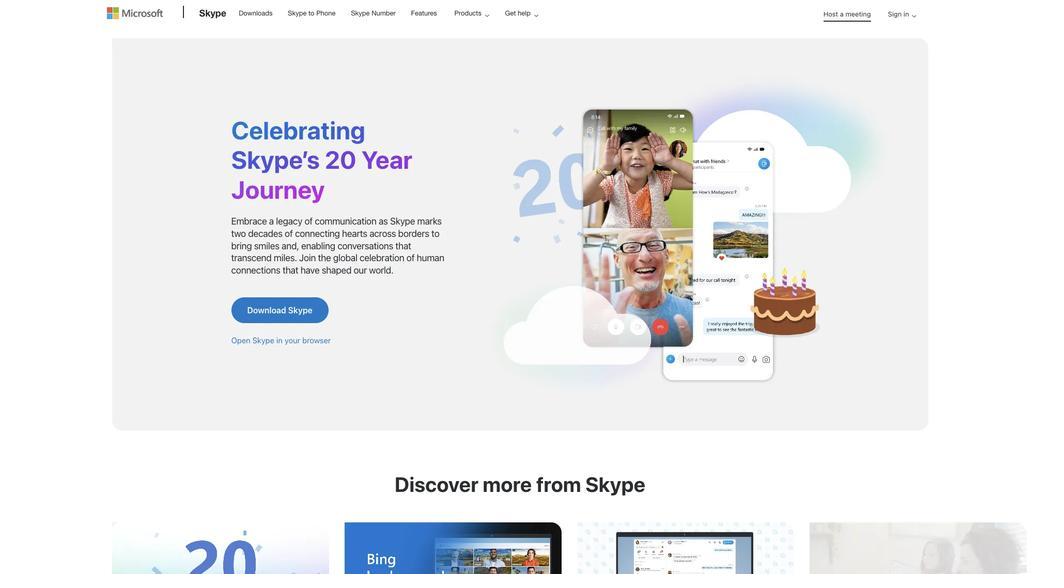 Task type: locate. For each thing, give the bounding box(es) containing it.
across
[[370, 228, 396, 239]]

1 vertical spatial in
[[277, 336, 283, 346]]

skype to phone
[[288, 9, 336, 17]]

that down borders
[[396, 241, 411, 252]]

0 horizontal spatial in
[[277, 336, 283, 346]]

of down legacy
[[285, 228, 293, 239]]

in right sign
[[904, 10, 910, 18]]

enabling
[[301, 241, 335, 252]]

discover more from skype
[[395, 473, 646, 497]]

to inside skype to phone link
[[309, 9, 315, 17]]

0 horizontal spatial of
[[285, 228, 293, 239]]

hearts
[[342, 228, 368, 239]]

and,
[[282, 241, 299, 252]]

host a meeting link
[[816, 1, 880, 28]]

get
[[505, 9, 516, 17]]

have
[[301, 265, 320, 276]]

0 horizontal spatial to
[[309, 9, 315, 17]]

features link
[[407, 1, 442, 25]]

communication
[[315, 216, 377, 227]]

1 vertical spatial to
[[432, 228, 440, 239]]

0 vertical spatial a
[[840, 10, 844, 18]]

great video calling with skype image
[[479, 69, 898, 400]]

of left 'human'
[[407, 253, 415, 264]]

a
[[840, 10, 844, 18], [269, 216, 274, 227]]

skype
[[199, 7, 227, 19], [288, 9, 307, 17], [351, 9, 370, 17], [390, 216, 415, 227], [288, 306, 313, 316], [253, 336, 275, 346], [586, 473, 646, 497]]

celebrating skype's 20 year journey main content
[[0, 33, 1041, 575]]

2 horizontal spatial of
[[407, 253, 415, 264]]

meeting
[[846, 10, 871, 18]]

1 vertical spatial a
[[269, 216, 274, 227]]

help
[[518, 9, 531, 17]]

our
[[354, 265, 367, 276]]

microsoft image
[[107, 7, 163, 19]]

0 horizontal spatial a
[[269, 216, 274, 227]]

menu bar containing host a meeting
[[107, 1, 934, 55]]

a inside menu bar
[[840, 10, 844, 18]]

connecting
[[295, 228, 340, 239]]

0 vertical spatial in
[[904, 10, 910, 18]]

sign
[[888, 10, 902, 18]]

1 horizontal spatial of
[[305, 216, 313, 227]]

1 horizontal spatial to
[[432, 228, 440, 239]]

connections
[[231, 265, 281, 276]]

2 vertical spatial of
[[407, 253, 415, 264]]

shaped
[[322, 265, 352, 276]]

embrace
[[231, 216, 267, 227]]

open
[[231, 336, 251, 346]]

get help button
[[497, 1, 547, 26]]

0 vertical spatial to
[[309, 9, 315, 17]]

phone
[[316, 9, 336, 17]]

1 horizontal spatial in
[[904, 10, 910, 18]]

0 vertical spatial that
[[396, 241, 411, 252]]

products button
[[446, 1, 498, 26]]

to
[[309, 9, 315, 17], [432, 228, 440, 239]]

number
[[372, 9, 396, 17]]

the
[[318, 253, 331, 264]]

picture of skype modern message chat with side bar. image
[[577, 523, 794, 575]]

skype link
[[194, 1, 232, 28]]

in
[[904, 10, 910, 18], [277, 336, 283, 346]]

arrow down image
[[909, 10, 921, 22]]

0 horizontal spatial that
[[283, 265, 298, 276]]

menu bar
[[107, 1, 934, 55]]

a for embrace
[[269, 216, 274, 227]]

sign in
[[888, 10, 910, 18]]

0 vertical spatial of
[[305, 216, 313, 227]]

download skype
[[247, 306, 313, 316]]

a inside embrace a legacy of communication as skype marks two decades of connecting hearts across borders to bring smiles and, enabling conversations that transcend miles. join the global celebration of human connections that have shaped our world.
[[269, 216, 274, 227]]

a right host
[[840, 10, 844, 18]]

to down marks
[[432, 228, 440, 239]]

marks
[[417, 216, 442, 227]]

join
[[299, 253, 316, 264]]

a up decades on the top of the page
[[269, 216, 274, 227]]

in left your
[[277, 336, 283, 346]]

1 vertical spatial that
[[283, 265, 298, 276]]

to left the phone
[[309, 9, 315, 17]]

1 horizontal spatial a
[[840, 10, 844, 18]]

that
[[396, 241, 411, 252], [283, 265, 298, 276]]

more
[[483, 473, 532, 497]]

skype number link
[[346, 1, 401, 25]]

transcend
[[231, 253, 272, 264]]

that down miles.
[[283, 265, 298, 276]]

celebrating
[[231, 116, 366, 145]]

host
[[824, 10, 839, 18]]

1 vertical spatial of
[[285, 228, 293, 239]]

of
[[305, 216, 313, 227], [285, 228, 293, 239], [407, 253, 415, 264]]

of up 'connecting'
[[305, 216, 313, 227]]

decades
[[248, 228, 283, 239]]

downloads
[[239, 9, 273, 17]]



Task type: vqa. For each thing, say whether or not it's contained in the screenshot.
you in the Skype lets you browse your media easily. Select the type of media or simply search all.
no



Task type: describe. For each thing, give the bounding box(es) containing it.
skype to phone link
[[283, 1, 340, 25]]

picture of skype logo and cake celebrating 20 years of skype image
[[112, 523, 329, 575]]

discover
[[395, 473, 479, 497]]

skype inside 'link'
[[199, 7, 227, 19]]

year
[[362, 145, 413, 174]]

smiles
[[254, 241, 280, 252]]

download
[[247, 306, 286, 316]]

get help
[[505, 9, 531, 17]]

skype's
[[231, 145, 320, 174]]

features
[[411, 9, 437, 17]]

borders
[[398, 228, 429, 239]]

downloads link
[[234, 1, 277, 25]]

open skype in your browser link
[[231, 336, 331, 346]]

skype number
[[351, 9, 396, 17]]

global
[[333, 253, 358, 264]]

sign in link
[[880, 1, 921, 28]]

to inside embrace a legacy of communication as skype marks two decades of connecting hearts across borders to bring smiles and, enabling conversations that transcend miles. join the global celebration of human connections that have shaped our world.
[[432, 228, 440, 239]]

a for host
[[840, 10, 844, 18]]

picture of skype light stage call in progress with bing backgrounds and text bing backgrounds in skype. image
[[345, 523, 562, 575]]

celebration
[[360, 253, 405, 264]]

products
[[455, 9, 482, 17]]

open skype in your browser
[[231, 336, 331, 346]]

world.
[[369, 265, 394, 276]]

legacy
[[276, 216, 302, 227]]

your
[[285, 336, 300, 346]]

20
[[325, 145, 357, 174]]

as
[[379, 216, 388, 227]]

embrace a legacy of communication as skype marks two decades of connecting hearts across borders to bring smiles and, enabling conversations that transcend miles. join the global celebration of human connections that have shaped our world.
[[231, 216, 445, 276]]

download skype link
[[231, 298, 329, 324]]

in inside menu bar
[[904, 10, 910, 18]]

bring
[[231, 241, 252, 252]]

journey
[[231, 175, 325, 204]]

skype inside embrace a legacy of communication as skype marks two decades of connecting hearts across borders to bring smiles and, enabling conversations that transcend miles. join the global celebration of human connections that have shaped our world.
[[390, 216, 415, 227]]

from
[[536, 473, 581, 497]]

two
[[231, 228, 246, 239]]

host a meeting
[[824, 10, 871, 18]]

conversations
[[338, 241, 393, 252]]

celebrating skype's 20 year journey
[[231, 116, 413, 204]]

miles.
[[274, 253, 297, 264]]

1 horizontal spatial that
[[396, 241, 411, 252]]

in inside main content
[[277, 336, 283, 346]]

browser
[[303, 336, 331, 346]]

human
[[417, 253, 445, 264]]



